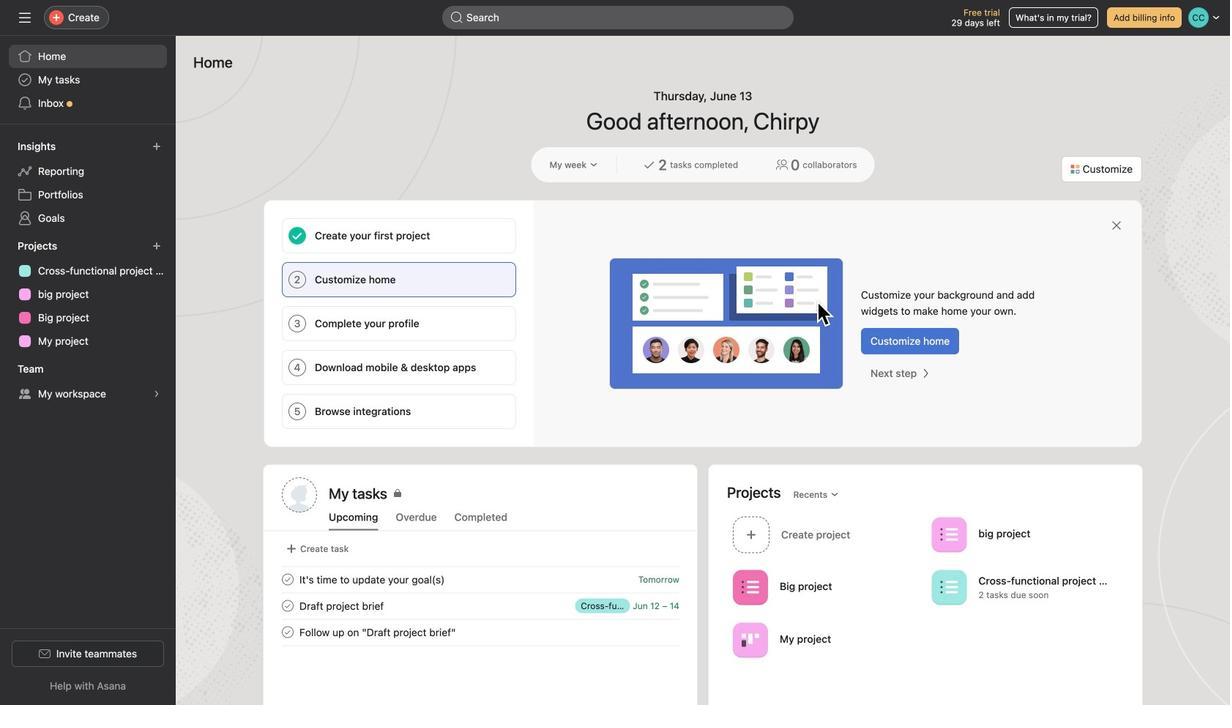 Task type: vqa. For each thing, say whether or not it's contained in the screenshot.
1st Mark complete image from the top
yes



Task type: locate. For each thing, give the bounding box(es) containing it.
new insights image
[[152, 142, 161, 151]]

1 mark complete image from the top
[[279, 571, 297, 588]]

Mark complete checkbox
[[279, 571, 297, 588], [279, 623, 297, 641]]

mark complete image for second mark complete checkbox from the bottom
[[279, 571, 297, 588]]

1 vertical spatial mark complete checkbox
[[279, 623, 297, 641]]

2 mark complete image from the top
[[279, 623, 297, 641]]

list box
[[442, 6, 794, 29]]

hide sidebar image
[[19, 12, 31, 23]]

Mark complete checkbox
[[279, 597, 297, 615]]

mark complete checkbox up mark complete option at the bottom
[[279, 571, 297, 588]]

mark complete checkbox down mark complete option at the bottom
[[279, 623, 297, 641]]

mark complete image
[[279, 597, 297, 615]]

mark complete image down mark complete option at the bottom
[[279, 623, 297, 641]]

0 vertical spatial mark complete image
[[279, 571, 297, 588]]

close image
[[1111, 220, 1123, 231]]

list image
[[941, 526, 958, 544], [742, 579, 759, 596], [941, 579, 958, 596]]

1 vertical spatial mark complete image
[[279, 623, 297, 641]]

isinverse image
[[451, 12, 463, 23]]

0 vertical spatial mark complete checkbox
[[279, 571, 297, 588]]

list item
[[727, 513, 926, 557], [264, 566, 697, 593], [264, 593, 697, 619]]

mark complete image
[[279, 571, 297, 588], [279, 623, 297, 641]]

mark complete image up mark complete option at the bottom
[[279, 571, 297, 588]]



Task type: describe. For each thing, give the bounding box(es) containing it.
see details, my workspace image
[[152, 390, 161, 398]]

projects element
[[0, 233, 176, 356]]

teams element
[[0, 356, 176, 409]]

board image
[[742, 632, 759, 649]]

mark complete image for first mark complete checkbox from the bottom
[[279, 623, 297, 641]]

1 mark complete checkbox from the top
[[279, 571, 297, 588]]

global element
[[0, 36, 176, 124]]

insights element
[[0, 133, 176, 233]]

2 mark complete checkbox from the top
[[279, 623, 297, 641]]

new project or portfolio image
[[152, 242, 161, 250]]

add profile photo image
[[282, 477, 317, 513]]



